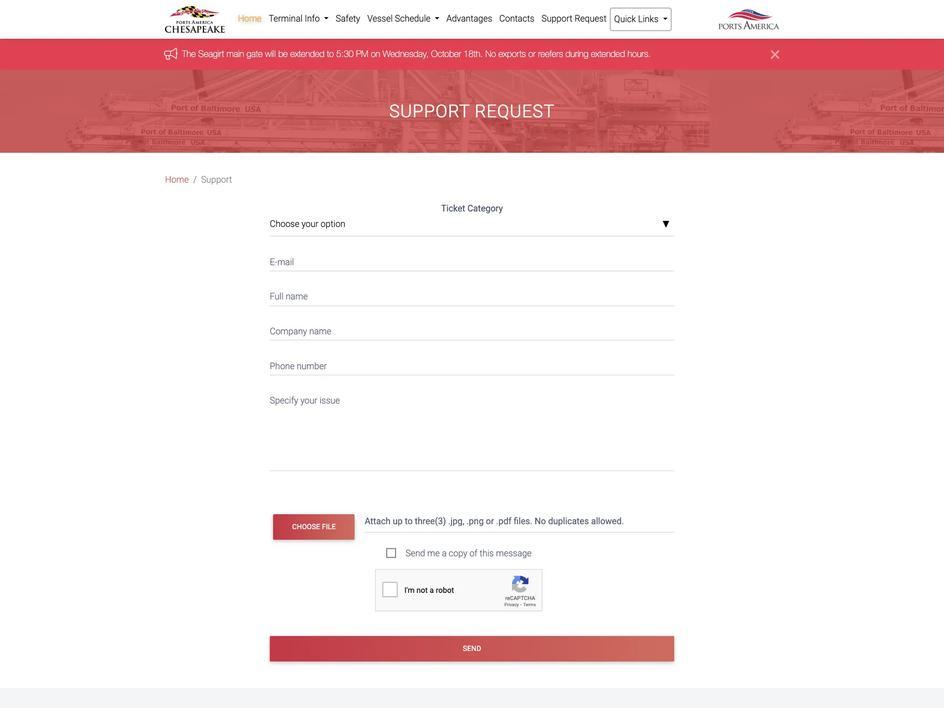 Task type: vqa. For each thing, say whether or not it's contained in the screenshot.
37
no



Task type: describe. For each thing, give the bounding box(es) containing it.
home for left home link
[[165, 175, 189, 185]]

send me a copy of this message
[[406, 548, 532, 559]]

of
[[470, 548, 478, 559]]

bullhorn image
[[165, 48, 182, 60]]

me
[[427, 548, 440, 559]]

ticket
[[441, 204, 465, 214]]

advantages link
[[443, 8, 496, 30]]

e-
[[270, 257, 277, 268]]

on
[[371, 49, 381, 59]]

full
[[270, 292, 284, 302]]

home for the right home link
[[238, 13, 262, 24]]

contacts link
[[496, 8, 538, 30]]

info
[[305, 13, 320, 24]]

advantages
[[446, 13, 492, 24]]

0 horizontal spatial home link
[[165, 174, 189, 187]]

Company name text field
[[270, 320, 674, 341]]

18th.
[[464, 49, 483, 59]]

the seagirt main gate will be extended to 5:30 pm on wednesday, october 18th.  no exports or reefers during extended hours. alert
[[0, 39, 944, 70]]

during
[[566, 49, 589, 59]]

0 vertical spatial support request
[[542, 13, 607, 24]]

reefers
[[538, 49, 563, 59]]

mail
[[277, 257, 294, 268]]

the seagirt main gate will be extended to 5:30 pm on wednesday, october 18th.  no exports or reefers during extended hours. link
[[182, 49, 651, 59]]

will
[[265, 49, 276, 59]]

choose your option
[[270, 219, 345, 230]]

contacts
[[499, 13, 535, 24]]

5:30
[[337, 49, 354, 59]]

vessel schedule link
[[364, 8, 443, 30]]

be
[[279, 49, 288, 59]]

support request link
[[538, 8, 610, 30]]

terminal info
[[269, 13, 322, 24]]

close image
[[771, 48, 780, 61]]

ticket category
[[441, 204, 503, 214]]

schedule
[[395, 13, 431, 24]]

vessel
[[367, 13, 393, 24]]

terminal
[[269, 13, 303, 24]]

safety
[[336, 13, 360, 24]]

send button
[[270, 637, 674, 662]]

company
[[270, 326, 307, 337]]

name for company name
[[309, 326, 331, 337]]

quick
[[614, 14, 636, 24]]

wednesday,
[[383, 49, 429, 59]]

1 horizontal spatial home link
[[234, 8, 265, 30]]

pm
[[356, 49, 369, 59]]

october
[[431, 49, 462, 59]]

option
[[321, 219, 345, 230]]

phone number
[[270, 361, 327, 372]]

safety link
[[332, 8, 364, 30]]

E-mail email field
[[270, 250, 674, 272]]

Specify your issue text field
[[270, 389, 674, 471]]

name for full name
[[286, 292, 308, 302]]



Task type: locate. For each thing, give the bounding box(es) containing it.
extended left the to
[[291, 49, 325, 59]]

quick links link
[[610, 8, 672, 31]]

1 horizontal spatial name
[[309, 326, 331, 337]]

choose for choose file
[[292, 523, 320, 532]]

copy
[[449, 548, 468, 559]]

extended
[[291, 49, 325, 59], [591, 49, 626, 59]]

2 vertical spatial support
[[201, 175, 232, 185]]

Attach up to three(3) .jpg, .png or .pdf files. No duplicates allowed. text field
[[364, 511, 677, 533]]

1 extended from the left
[[291, 49, 325, 59]]

choose file
[[292, 523, 336, 532]]

0 vertical spatial request
[[575, 13, 607, 24]]

exports
[[499, 49, 526, 59]]

home inside home link
[[238, 13, 262, 24]]

your for specify
[[300, 396, 317, 406]]

message
[[496, 548, 532, 559]]

0 horizontal spatial support
[[201, 175, 232, 185]]

1 vertical spatial support request
[[389, 101, 555, 122]]

name
[[286, 292, 308, 302], [309, 326, 331, 337]]

this
[[480, 548, 494, 559]]

support request
[[542, 13, 607, 24], [389, 101, 555, 122]]

seagirt
[[199, 49, 224, 59]]

quick links
[[614, 14, 661, 24]]

name right company
[[309, 326, 331, 337]]

0 vertical spatial support
[[542, 13, 573, 24]]

your for choose
[[302, 219, 319, 230]]

0 horizontal spatial home
[[165, 175, 189, 185]]

terminal info link
[[265, 8, 332, 30]]

extended right during
[[591, 49, 626, 59]]

issue
[[320, 396, 340, 406]]

1 vertical spatial choose
[[292, 523, 320, 532]]

home
[[238, 13, 262, 24], [165, 175, 189, 185]]

1 vertical spatial home
[[165, 175, 189, 185]]

no
[[486, 49, 496, 59]]

0 horizontal spatial extended
[[291, 49, 325, 59]]

company name
[[270, 326, 331, 337]]

your left option
[[302, 219, 319, 230]]

0 vertical spatial home
[[238, 13, 262, 24]]

main
[[227, 49, 244, 59]]

home link
[[234, 8, 265, 30], [165, 174, 189, 187]]

links
[[638, 14, 659, 24]]

0 vertical spatial choose
[[270, 219, 299, 230]]

a
[[442, 548, 447, 559]]

1 vertical spatial name
[[309, 326, 331, 337]]

choose left file
[[292, 523, 320, 532]]

0 horizontal spatial name
[[286, 292, 308, 302]]

your left issue
[[300, 396, 317, 406]]

vessel schedule
[[367, 13, 433, 24]]

category
[[468, 204, 503, 214]]

the
[[182, 49, 196, 59]]

the seagirt main gate will be extended to 5:30 pm on wednesday, october 18th.  no exports or reefers during extended hours.
[[182, 49, 651, 59]]

support inside support request link
[[542, 13, 573, 24]]

your
[[302, 219, 319, 230], [300, 396, 317, 406]]

full name
[[270, 292, 308, 302]]

1 vertical spatial home link
[[165, 174, 189, 187]]

to
[[327, 49, 334, 59]]

choose for choose your option
[[270, 219, 299, 230]]

1 vertical spatial request
[[475, 101, 555, 122]]

specify your issue
[[270, 396, 340, 406]]

e-mail
[[270, 257, 294, 268]]

or
[[529, 49, 536, 59]]

1 horizontal spatial request
[[575, 13, 607, 24]]

1 horizontal spatial home
[[238, 13, 262, 24]]

0 horizontal spatial request
[[475, 101, 555, 122]]

send
[[463, 645, 481, 653]]

request
[[575, 13, 607, 24], [475, 101, 555, 122]]

Phone number text field
[[270, 354, 674, 376]]

2 horizontal spatial support
[[542, 13, 573, 24]]

0 vertical spatial home link
[[234, 8, 265, 30]]

gate
[[247, 49, 263, 59]]

▼
[[662, 220, 670, 229]]

phone
[[270, 361, 295, 372]]

name right full at the left of page
[[286, 292, 308, 302]]

1 vertical spatial support
[[389, 101, 470, 122]]

file
[[322, 523, 336, 532]]

0 vertical spatial your
[[302, 219, 319, 230]]

Full name text field
[[270, 285, 674, 306]]

hours.
[[628, 49, 651, 59]]

send
[[406, 548, 425, 559]]

choose up mail
[[270, 219, 299, 230]]

1 vertical spatial your
[[300, 396, 317, 406]]

choose
[[270, 219, 299, 230], [292, 523, 320, 532]]

number
[[297, 361, 327, 372]]

1 horizontal spatial extended
[[591, 49, 626, 59]]

support
[[542, 13, 573, 24], [389, 101, 470, 122], [201, 175, 232, 185]]

0 vertical spatial name
[[286, 292, 308, 302]]

specify
[[270, 396, 298, 406]]

2 extended from the left
[[591, 49, 626, 59]]

1 horizontal spatial support
[[389, 101, 470, 122]]



